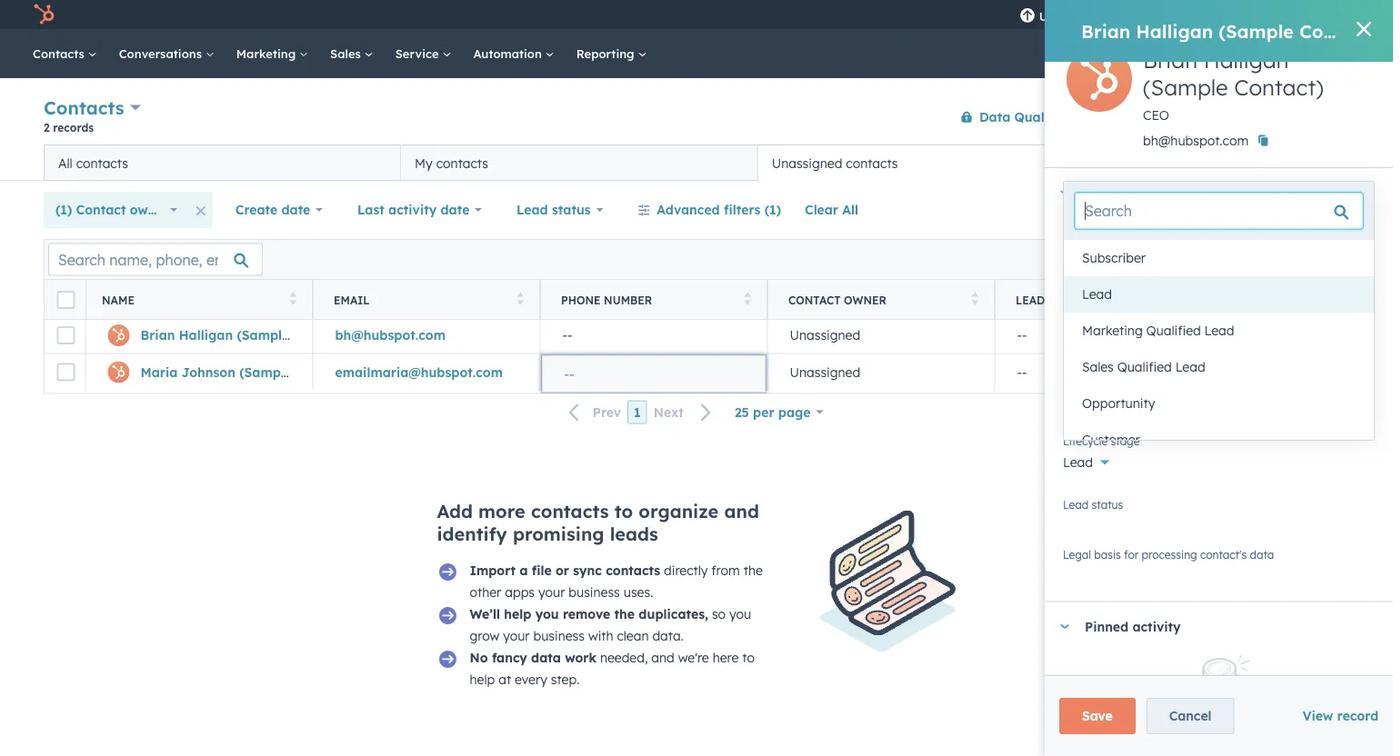 Task type: describe. For each thing, give the bounding box(es) containing it.
marketing for marketing
[[236, 46, 299, 61]]

per
[[753, 404, 775, 420]]

automation
[[473, 46, 546, 61]]

my
[[415, 155, 433, 171]]

reporting
[[577, 46, 638, 61]]

all for all views
[[1283, 155, 1299, 171]]

0 vertical spatial bh@hubspot.com
[[1144, 133, 1249, 149]]

all contacts button
[[44, 145, 401, 181]]

save for save
[[1083, 709, 1113, 725]]

name
[[102, 293, 135, 307]]

lifecycle
[[1064, 434, 1108, 448]]

Last contacted text field
[[1064, 395, 1376, 424]]

date inside 'popup button'
[[282, 202, 311, 218]]

email for email bh@hubspot.com
[[1064, 227, 1092, 241]]

caret image for about this contact
[[1060, 191, 1071, 195]]

(1) contact owner button
[[44, 192, 189, 228]]

0 vertical spatial halligan
[[1137, 20, 1214, 42]]

directly
[[664, 563, 708, 579]]

unassigned inside button
[[772, 155, 843, 171]]

identify
[[437, 523, 507, 545]]

hubspot image
[[33, 4, 55, 25]]

Search name, phone, email addresses, or company search field
[[48, 243, 263, 276]]

create date button
[[224, 192, 335, 228]]

1 press to sort. element from the left
[[290, 293, 297, 308]]

the inside directly from the other apps your business uses.
[[744, 563, 763, 579]]

contacts link
[[22, 29, 108, 78]]

oct
[[1245, 328, 1267, 343]]

2 vertical spatial owner
[[1107, 334, 1139, 348]]

2 vertical spatial halligan
[[179, 328, 233, 343]]

save button
[[1060, 699, 1136, 735]]

email bh@hubspot.com
[[1064, 227, 1169, 256]]

advanced filters (1) button
[[626, 192, 793, 228]]

all views
[[1283, 155, 1338, 171]]

close image
[[1357, 22, 1372, 36]]

unassigned button for emailmaria@hubspot.com
[[768, 354, 995, 391]]

we'll
[[470, 606, 500, 622]]

from
[[712, 563, 740, 579]]

prev button
[[558, 401, 628, 425]]

number
[[1099, 291, 1138, 304]]

and inside needed, and we're here to help at every step.
[[652, 650, 675, 666]]

search button
[[1347, 38, 1377, 69]]

add more contacts to organize and identify promising leads
[[437, 500, 760, 545]]

25 per page
[[735, 404, 811, 420]]

lead button
[[1064, 277, 1375, 313]]

create date
[[235, 202, 311, 218]]

search image
[[1356, 47, 1368, 60]]

needed,
[[600, 650, 648, 666]]

service
[[395, 46, 443, 61]]

lead inside lead status popup button
[[517, 202, 548, 218]]

1 horizontal spatial contact
[[789, 293, 841, 307]]

advanced filters (1)
[[657, 202, 782, 218]]

press to sort. element for contact owner
[[972, 293, 979, 308]]

help inside needed, and we're here to help at every step.
[[470, 672, 495, 688]]

data
[[980, 109, 1011, 125]]

conversations
[[119, 46, 205, 61]]

settings image
[[1223, 8, 1240, 24]]

and inside add more contacts to organize and identify promising leads
[[725, 500, 760, 523]]

(3/5)
[[1217, 155, 1248, 171]]

last for last activity date
[[358, 202, 385, 218]]

marketing qualified lead button
[[1064, 313, 1375, 349]]

contact) inside 'brian halligan (sample contact) ceo'
[[1235, 74, 1324, 101]]

phone number
[[1064, 291, 1138, 304]]

status inside popup button
[[552, 202, 591, 218]]

2 horizontal spatial contact
[[1064, 334, 1104, 348]]

contact inside popup button
[[76, 202, 126, 218]]

0 vertical spatial brian halligan (sample contact)
[[1082, 20, 1378, 42]]

leads
[[610, 523, 658, 545]]

clear all
[[805, 202, 859, 218]]

cancel button
[[1147, 699, 1235, 735]]

sales qualified lead button
[[1064, 349, 1375, 386]]

step.
[[551, 672, 580, 688]]

actions button
[[1074, 102, 1153, 131]]

all contacts
[[58, 155, 128, 171]]

edit columns
[[1268, 253, 1334, 267]]

opportunity
[[1083, 396, 1156, 412]]

funky button
[[1281, 0, 1370, 29]]

to inside add more contacts to organize and identify promising leads
[[615, 500, 633, 523]]

brian inside 'brian halligan (sample contact) ceo'
[[1144, 46, 1198, 74]]

page
[[779, 404, 811, 420]]

upgrade image
[[1020, 8, 1036, 25]]

phone number
[[561, 293, 653, 307]]

directly from the other apps your business uses.
[[470, 563, 763, 600]]

unassigned contacts button
[[758, 145, 1115, 181]]

press to sort. image for phone number
[[745, 293, 752, 305]]

pagination navigation
[[558, 401, 723, 425]]

calling icon image
[[1116, 7, 1133, 23]]

lifecycle stage
[[1064, 434, 1140, 448]]

you inside so you grow your business with clean data.
[[730, 606, 752, 622]]

1 you from the left
[[536, 606, 559, 622]]

stage
[[1111, 434, 1140, 448]]

phone for phone number
[[561, 293, 601, 307]]

contact's
[[1201, 548, 1248, 562]]

1 press to sort. image from the left
[[290, 293, 297, 305]]

maria johnson (sample contact)
[[141, 365, 351, 381]]

press to sort. element for phone number
[[745, 293, 752, 308]]

-- down phone number
[[563, 328, 573, 343]]

0 vertical spatial data
[[1251, 548, 1275, 562]]

contacts for my contacts
[[436, 155, 489, 171]]

lead status inside lead status popup button
[[517, 202, 591, 218]]

1 vertical spatial data
[[531, 650, 561, 666]]

number
[[604, 293, 653, 307]]

contacts banner
[[44, 93, 1350, 145]]

edit columns button
[[1256, 248, 1346, 272]]

views
[[1303, 155, 1338, 171]]

records
[[53, 121, 94, 134]]

so you grow your business with clean data.
[[470, 606, 752, 644]]

all inside "button"
[[843, 202, 859, 218]]

sales for sales qualified lead
[[1083, 359, 1114, 375]]

0 vertical spatial help
[[504, 606, 532, 622]]

contacts up 'uses.'
[[606, 563, 661, 579]]

qualified for marketing
[[1147, 323, 1202, 339]]

-- for bh@hubspot.com
[[1018, 328, 1028, 343]]

1 vertical spatial owner
[[844, 293, 887, 307]]

contacted
[[1089, 384, 1141, 398]]

edit button
[[1067, 46, 1133, 118]]

this
[[1128, 185, 1151, 201]]

marketing for marketing qualified lead
[[1083, 323, 1143, 339]]

1 vertical spatial the
[[615, 606, 635, 622]]

quality
[[1015, 109, 1062, 125]]

prev
[[593, 405, 622, 420]]

1 vertical spatial brian halligan (sample contact)
[[141, 328, 348, 343]]

Search HubSpot search field
[[1138, 38, 1361, 69]]

more
[[479, 500, 526, 523]]

2 vertical spatial brian
[[141, 328, 175, 343]]

a
[[520, 563, 528, 579]]

no
[[470, 650, 488, 666]]

maria
[[141, 365, 178, 381]]

funky town
[[1064, 355, 1133, 371]]

lead inside lead dropdown button
[[1064, 455, 1094, 471]]

last activity date
[[358, 202, 470, 218]]

about
[[1085, 185, 1124, 201]]

data quality button
[[949, 99, 1063, 135]]

1
[[634, 404, 641, 420]]

bh@hubspot.com inside button
[[335, 328, 446, 343]]

(1) inside popup button
[[55, 202, 72, 218]]

marketing link
[[225, 29, 319, 78]]

export
[[1199, 253, 1233, 267]]

-- text field
[[565, 364, 744, 384]]

business inside directly from the other apps your business uses.
[[569, 585, 620, 600]]

0 vertical spatial brian
[[1082, 20, 1131, 42]]

all views link
[[1271, 145, 1350, 181]]



Task type: locate. For each thing, give the bounding box(es) containing it.
0 vertical spatial caret image
[[1060, 191, 1071, 195]]

0 horizontal spatial lead status
[[517, 202, 591, 218]]

1 horizontal spatial date
[[441, 202, 470, 218]]

3 press to sort. image from the left
[[972, 293, 979, 305]]

owner inside popup button
[[130, 202, 169, 218]]

clear all button
[[793, 192, 871, 228]]

last activity date button
[[346, 192, 494, 228]]

the up clean
[[615, 606, 635, 622]]

4 press to sort. element from the left
[[972, 293, 979, 308]]

0 vertical spatial save
[[1283, 203, 1309, 217]]

owner
[[130, 202, 169, 218], [844, 293, 887, 307], [1107, 334, 1139, 348]]

(1) inside button
[[765, 202, 782, 218]]

add for add view (3/5)
[[1154, 155, 1180, 171]]

1 horizontal spatial your
[[539, 585, 565, 600]]

bh@hubspot.com
[[1144, 133, 1249, 149], [1064, 240, 1169, 256], [335, 328, 446, 343]]

0 horizontal spatial brian
[[141, 328, 175, 343]]

sales inside button
[[1083, 359, 1114, 375]]

help down "no"
[[470, 672, 495, 688]]

1 vertical spatial contact owner
[[1064, 334, 1139, 348]]

next button
[[648, 401, 723, 425]]

0 vertical spatial and
[[725, 500, 760, 523]]

you right so
[[730, 606, 752, 622]]

here
[[713, 650, 739, 666]]

0 vertical spatial status
[[552, 202, 591, 218]]

1 (1) from the left
[[55, 202, 72, 218]]

lead status down my contacts button
[[517, 202, 591, 218]]

1 vertical spatial marketing
[[1083, 323, 1143, 339]]

pinned
[[1085, 619, 1129, 635]]

contact) up maria johnson (sample contact)
[[293, 328, 348, 343]]

-- for emailmaria@hubspot.com
[[1018, 365, 1028, 381]]

legal
[[1064, 548, 1092, 562]]

1 vertical spatial your
[[503, 628, 530, 644]]

subscriber
[[1083, 250, 1146, 266]]

2 horizontal spatial press to sort. image
[[972, 293, 979, 305]]

activity inside popup button
[[389, 202, 437, 218]]

Search search field
[[1075, 193, 1364, 229]]

contacts inside button
[[436, 155, 489, 171]]

1 horizontal spatial (1)
[[765, 202, 782, 218]]

bh@hubspot.com up the emailmaria@hubspot.com link
[[335, 328, 446, 343]]

to inside needed, and we're here to help at every step.
[[743, 650, 755, 666]]

0 vertical spatial email
[[1064, 227, 1092, 241]]

1 vertical spatial business
[[534, 628, 585, 644]]

contacts inside popup button
[[44, 96, 124, 119]]

2 vertical spatial bh@hubspot.com
[[335, 328, 446, 343]]

1 vertical spatial and
[[652, 650, 675, 666]]

caret image left about
[[1060, 191, 1071, 195]]

business up the work
[[534, 628, 585, 644]]

date inside popup button
[[441, 202, 470, 218]]

with
[[589, 628, 614, 644]]

all left views
[[1283, 155, 1299, 171]]

1 horizontal spatial contact owner
[[1064, 334, 1139, 348]]

1 vertical spatial save
[[1083, 709, 1113, 725]]

press to sort. image for contact owner
[[972, 293, 979, 305]]

0 horizontal spatial you
[[536, 606, 559, 622]]

your down file
[[539, 585, 565, 600]]

date down 'my contacts'
[[441, 202, 470, 218]]

town
[[1103, 355, 1133, 371]]

unassigned button for bh@hubspot.com
[[768, 318, 995, 354]]

the right the from
[[744, 563, 763, 579]]

data right contact's
[[1251, 548, 1275, 562]]

sales left service on the left
[[330, 46, 365, 61]]

0 horizontal spatial email
[[334, 293, 370, 307]]

lead down marketing qualified lead button
[[1176, 359, 1206, 375]]

record
[[1338, 709, 1379, 725]]

and down data.
[[652, 650, 675, 666]]

25
[[735, 404, 749, 420]]

data up every
[[531, 650, 561, 666]]

contacts
[[33, 46, 88, 61], [44, 96, 124, 119]]

0 horizontal spatial marketing
[[236, 46, 299, 61]]

lead inside lead button
[[1083, 287, 1113, 303]]

activity right pinned
[[1133, 619, 1181, 635]]

1 vertical spatial brian
[[1144, 46, 1198, 74]]

phone
[[1064, 291, 1096, 304], [561, 293, 601, 307]]

unassigned contacts
[[772, 155, 899, 171]]

1 horizontal spatial data
[[1251, 548, 1275, 562]]

data
[[1251, 548, 1275, 562], [531, 650, 561, 666]]

contacts inside button
[[846, 155, 899, 171]]

1 vertical spatial sales
[[1083, 359, 1114, 375]]

my contacts button
[[401, 145, 758, 181]]

status down my contacts button
[[552, 202, 591, 218]]

1 vertical spatial halligan
[[1204, 46, 1290, 74]]

settings link
[[1220, 5, 1243, 24]]

view for add
[[1183, 155, 1213, 171]]

1 horizontal spatial press to sort. image
[[745, 293, 752, 305]]

view inside popup button
[[1183, 155, 1213, 171]]

2 horizontal spatial owner
[[1107, 334, 1139, 348]]

other
[[470, 585, 502, 600]]

email inside email bh@hubspot.com
[[1064, 227, 1092, 241]]

contacts
[[76, 155, 128, 171], [436, 155, 489, 171], [846, 155, 899, 171], [531, 500, 609, 523], [606, 563, 661, 579]]

filters
[[724, 202, 761, 218]]

halligan
[[1137, 20, 1214, 42], [1204, 46, 1290, 74], [179, 328, 233, 343]]

2 (1) from the left
[[765, 202, 782, 218]]

to left organize
[[615, 500, 633, 523]]

25 per page button
[[723, 394, 835, 431]]

caret image
[[1060, 191, 1071, 195], [1060, 625, 1071, 629]]

1 horizontal spatial save
[[1283, 203, 1309, 217]]

0 vertical spatial contacts
[[33, 46, 88, 61]]

hubspot link
[[22, 4, 68, 25]]

clean
[[617, 628, 649, 644]]

brian up edit popup button
[[1082, 20, 1131, 42]]

halligan right calling icon
[[1137, 20, 1214, 42]]

0 horizontal spatial press to sort. image
[[290, 293, 297, 305]]

sync
[[573, 563, 602, 579]]

date right the create
[[282, 202, 311, 218]]

Phone number text field
[[1064, 288, 1376, 324]]

unassigned for emailmaria@hubspot.com
[[790, 365, 861, 381]]

0 horizontal spatial (1)
[[55, 202, 72, 218]]

(1) down "all contacts"
[[55, 202, 72, 218]]

unassigned button
[[768, 318, 995, 354], [768, 354, 995, 391]]

lead down my contacts button
[[517, 202, 548, 218]]

view down views
[[1312, 203, 1335, 217]]

2 you from the left
[[730, 606, 752, 622]]

press to sort. element
[[290, 293, 297, 308], [517, 293, 524, 308], [745, 293, 752, 308], [972, 293, 979, 308]]

lead status up basis at bottom
[[1064, 498, 1124, 512]]

1 vertical spatial qualified
[[1118, 359, 1173, 375]]

2 date from the left
[[441, 202, 470, 218]]

1 horizontal spatial marketing
[[1083, 323, 1143, 339]]

bh@hubspot.com button
[[313, 318, 540, 354]]

notifications button
[[1246, 0, 1277, 29]]

menu item
[[1104, 0, 1107, 29]]

press to sort. image left lead status at the right top of the page
[[972, 293, 979, 305]]

--
[[563, 328, 573, 343], [1018, 328, 1028, 343], [1018, 365, 1028, 381]]

help image
[[1193, 8, 1209, 25]]

contacts up import a file or sync contacts
[[531, 500, 609, 523]]

0 horizontal spatial sales
[[330, 46, 365, 61]]

your up fancy
[[503, 628, 530, 644]]

18,
[[1270, 328, 1286, 343]]

press to sort. element down filters
[[745, 293, 752, 308]]

sales up last contacted
[[1083, 359, 1114, 375]]

funky
[[1064, 355, 1100, 371]]

1 vertical spatial add
[[437, 500, 473, 523]]

save view
[[1283, 203, 1335, 217]]

your inside so you grow your business with clean data.
[[503, 628, 530, 644]]

0 vertical spatial add
[[1154, 155, 1180, 171]]

create
[[235, 202, 278, 218]]

0 vertical spatial last
[[358, 202, 385, 218]]

contact up funky
[[1064, 334, 1104, 348]]

2 horizontal spatial all
[[1283, 155, 1299, 171]]

1 vertical spatial to
[[743, 650, 755, 666]]

1 horizontal spatial phone
[[1064, 291, 1096, 304]]

calling icon button
[[1109, 3, 1140, 27]]

contacts button
[[44, 95, 141, 121]]

0 horizontal spatial status
[[552, 202, 591, 218]]

0 horizontal spatial to
[[615, 500, 633, 523]]

press to sort. element up brian halligan (sample contact) link
[[290, 293, 297, 308]]

1 vertical spatial contact
[[789, 293, 841, 307]]

press to sort. element for email
[[517, 293, 524, 308]]

marketing left sales link
[[236, 46, 299, 61]]

contact owner up funky town at the top right
[[1064, 334, 1139, 348]]

1 horizontal spatial add
[[1154, 155, 1180, 171]]

0 vertical spatial sales
[[330, 46, 365, 61]]

0 vertical spatial qualified
[[1147, 323, 1202, 339]]

brian halligan (sample contact) ceo
[[1144, 46, 1324, 123]]

view left (3/5)
[[1183, 155, 1213, 171]]

maria johnson (sample contact) link
[[141, 365, 351, 381]]

contacts inside add more contacts to organize and identify promising leads
[[531, 500, 609, 523]]

import a file or sync contacts
[[470, 563, 661, 579]]

1 horizontal spatial you
[[730, 606, 752, 622]]

to right here
[[743, 650, 755, 666]]

(1) right filters
[[765, 202, 782, 218]]

0 horizontal spatial owner
[[130, 202, 169, 218]]

help down apps
[[504, 606, 532, 622]]

1 vertical spatial bh@hubspot.com
[[1064, 240, 1169, 256]]

lead inside sales qualified lead button
[[1176, 359, 1206, 375]]

-- button for emailmaria@hubspot.com
[[995, 354, 1223, 391]]

lead inside marketing qualified lead button
[[1205, 323, 1235, 339]]

service link
[[385, 29, 463, 78]]

0 horizontal spatial all
[[58, 155, 73, 171]]

and
[[725, 500, 760, 523], [652, 650, 675, 666]]

import
[[470, 563, 516, 579]]

at
[[499, 672, 511, 688]]

contacts down hubspot link on the top left
[[33, 46, 88, 61]]

contacts down records
[[76, 155, 128, 171]]

all down 2 records
[[58, 155, 73, 171]]

0 horizontal spatial your
[[503, 628, 530, 644]]

0 horizontal spatial phone
[[561, 293, 601, 307]]

sales link
[[319, 29, 385, 78]]

(sample inside 'brian halligan (sample contact) ceo'
[[1144, 74, 1229, 101]]

add inside popup button
[[1154, 155, 1180, 171]]

halligan up johnson
[[179, 328, 233, 343]]

activity down "my"
[[389, 202, 437, 218]]

marketing inside button
[[1083, 323, 1143, 339]]

1 horizontal spatial all
[[843, 202, 859, 218]]

save down all views 'link'
[[1283, 203, 1309, 217]]

view
[[1183, 155, 1213, 171], [1312, 203, 1335, 217]]

opportunity button
[[1064, 386, 1375, 422]]

you left remove
[[536, 606, 559, 622]]

duplicates,
[[639, 606, 709, 622]]

contacts for unassigned contacts
[[846, 155, 899, 171]]

email up 'bh@hubspot.com' link
[[334, 293, 370, 307]]

3 press to sort. element from the left
[[745, 293, 752, 308]]

qualified up sales qualified lead
[[1147, 323, 1202, 339]]

-- down lead status at the right top of the page
[[1018, 328, 1028, 343]]

view for save
[[1312, 203, 1335, 217]]

1 horizontal spatial the
[[744, 563, 763, 579]]

1 horizontal spatial lead status
[[1064, 498, 1124, 512]]

1 unassigned button from the top
[[768, 318, 995, 354]]

1 caret image from the top
[[1060, 191, 1071, 195]]

fancy
[[492, 650, 528, 666]]

0 vertical spatial to
[[615, 500, 633, 523]]

lead up legal
[[1064, 498, 1089, 512]]

(1) contact owner
[[55, 202, 169, 218]]

basis
[[1095, 548, 1122, 562]]

1 horizontal spatial email
[[1064, 227, 1092, 241]]

2
[[44, 121, 50, 134]]

1 horizontal spatial brian halligan (sample contact)
[[1082, 20, 1378, 42]]

caret image inside pinned activity dropdown button
[[1060, 625, 1071, 629]]

marketplaces image
[[1154, 8, 1171, 25]]

press to sort. image up brian halligan (sample contact) link
[[290, 293, 297, 305]]

1 horizontal spatial view
[[1312, 203, 1335, 217]]

halligan inside 'brian halligan (sample contact) ceo'
[[1204, 46, 1290, 74]]

columns
[[1291, 253, 1334, 267]]

1 date from the left
[[282, 202, 311, 218]]

business inside so you grow your business with clean data.
[[534, 628, 585, 644]]

-- button for bh@hubspot.com
[[995, 318, 1223, 354]]

2 vertical spatial contact
[[1064, 334, 1104, 348]]

2 horizontal spatial brian
[[1144, 46, 1198, 74]]

list box
[[1064, 240, 1375, 459]]

save down pinned
[[1083, 709, 1113, 725]]

0 vertical spatial view
[[1183, 155, 1213, 171]]

view
[[1303, 709, 1334, 725]]

brian
[[1082, 20, 1131, 42], [1144, 46, 1198, 74], [141, 328, 175, 343]]

1 horizontal spatial activity
[[1133, 619, 1181, 635]]

phone for phone number
[[1064, 291, 1096, 304]]

all for all contacts
[[58, 155, 73, 171]]

0 vertical spatial owner
[[130, 202, 169, 218]]

lead down lifecycle
[[1064, 455, 1094, 471]]

lead down subscriber
[[1083, 287, 1113, 303]]

status up basis at bottom
[[1092, 498, 1124, 512]]

(sample
[[1219, 20, 1295, 42], [1144, 74, 1229, 101], [237, 328, 289, 343], [239, 365, 292, 381]]

brian down marketplaces image
[[1144, 46, 1198, 74]]

0 vertical spatial business
[[569, 585, 620, 600]]

last for last contacted
[[1064, 384, 1086, 398]]

funky town image
[[1292, 6, 1308, 23]]

contact) up search image
[[1300, 20, 1378, 42]]

qualified up contacted
[[1118, 359, 1173, 375]]

activity for pinned
[[1133, 619, 1181, 635]]

all inside 'link'
[[1283, 155, 1299, 171]]

view inside button
[[1312, 203, 1335, 217]]

add for add more contacts to organize and identify promising leads
[[437, 500, 473, 523]]

lead up funky town popup button
[[1205, 323, 1235, 339]]

caret image left pinned
[[1060, 625, 1071, 629]]

contacts up records
[[44, 96, 124, 119]]

2 unassigned button from the top
[[768, 354, 995, 391]]

and up the from
[[725, 500, 760, 523]]

0 horizontal spatial date
[[282, 202, 311, 218]]

lead left status
[[1016, 293, 1046, 307]]

bh@hubspot.com up add view (3/5)
[[1144, 133, 1249, 149]]

0 vertical spatial contact owner
[[789, 293, 887, 307]]

funky
[[1312, 7, 1343, 22]]

about this contact
[[1085, 185, 1203, 201]]

activity inside dropdown button
[[1133, 619, 1181, 635]]

marketing qualified lead
[[1083, 323, 1235, 339]]

contact owner down clear all "button"
[[789, 293, 887, 307]]

press to sort. image down filters
[[745, 293, 752, 305]]

status
[[1049, 293, 1090, 307]]

press to sort. element left phone number
[[517, 293, 524, 308]]

marketing up town
[[1083, 323, 1143, 339]]

lead button
[[1064, 445, 1376, 475]]

0 horizontal spatial save
[[1083, 709, 1113, 725]]

1 horizontal spatial to
[[743, 650, 755, 666]]

marketplaces button
[[1144, 0, 1182, 29]]

last inside popup button
[[358, 202, 385, 218]]

caret image for pinned activity
[[1060, 625, 1071, 629]]

promising
[[513, 523, 605, 545]]

organize
[[639, 500, 719, 523]]

contact down "all contacts"
[[76, 202, 126, 218]]

press to sort. image
[[517, 293, 524, 305]]

press to sort. image
[[290, 293, 297, 305], [745, 293, 752, 305], [972, 293, 979, 305]]

2 vertical spatial unassigned
[[790, 365, 861, 381]]

email for email
[[334, 293, 370, 307]]

email up subscriber
[[1064, 227, 1092, 241]]

qualified for sales
[[1118, 359, 1173, 375]]

every
[[515, 672, 548, 688]]

data quality
[[980, 109, 1062, 125]]

notifications image
[[1254, 8, 1270, 25]]

contact down clear
[[789, 293, 841, 307]]

1 horizontal spatial last
[[1064, 384, 1086, 398]]

contacts for all contacts
[[76, 155, 128, 171]]

add up contact
[[1154, 155, 1180, 171]]

automation link
[[463, 29, 566, 78]]

all right clear
[[843, 202, 859, 218]]

contact) down search hubspot search box
[[1235, 74, 1324, 101]]

0 horizontal spatial activity
[[389, 202, 437, 218]]

about this contact button
[[1045, 168, 1376, 217]]

1 vertical spatial contacts
[[44, 96, 124, 119]]

add inside add more contacts to organize and identify promising leads
[[437, 500, 473, 523]]

0 vertical spatial lead status
[[517, 202, 591, 218]]

conversations link
[[108, 29, 225, 78]]

0 horizontal spatial data
[[531, 650, 561, 666]]

the
[[744, 563, 763, 579], [615, 606, 635, 622]]

2 press to sort. element from the left
[[517, 293, 524, 308]]

0 horizontal spatial last
[[358, 202, 385, 218]]

unassigned
[[772, 155, 843, 171], [790, 328, 861, 343], [790, 365, 861, 381]]

johnson
[[182, 365, 236, 381]]

all inside button
[[58, 155, 73, 171]]

1 horizontal spatial and
[[725, 500, 760, 523]]

needed, and we're here to help at every step.
[[470, 650, 755, 688]]

apps
[[505, 585, 535, 600]]

caret image inside about this contact dropdown button
[[1060, 191, 1071, 195]]

upgrade
[[1040, 9, 1091, 24]]

export button
[[1187, 248, 1245, 272]]

contact) down 'bh@hubspot.com' link
[[296, 365, 351, 381]]

press to sort. element left lead status at the right top of the page
[[972, 293, 979, 308]]

1 vertical spatial email
[[334, 293, 370, 307]]

0 horizontal spatial help
[[470, 672, 495, 688]]

lead status button
[[505, 192, 615, 228]]

contacts inside button
[[76, 155, 128, 171]]

halligan down notifications icon
[[1204, 46, 1290, 74]]

pinned activity button
[[1045, 603, 1376, 652]]

-- left funky
[[1018, 365, 1028, 381]]

0 horizontal spatial view
[[1183, 155, 1213, 171]]

your inside directly from the other apps your business uses.
[[539, 585, 565, 600]]

brian up maria
[[141, 328, 175, 343]]

no fancy data work
[[470, 650, 597, 666]]

remove
[[563, 606, 611, 622]]

add left more
[[437, 500, 473, 523]]

list box containing subscriber
[[1064, 240, 1375, 459]]

sales for sales
[[330, 46, 365, 61]]

menu
[[1007, 0, 1372, 29]]

activity for last
[[389, 202, 437, 218]]

0 horizontal spatial and
[[652, 650, 675, 666]]

lead status
[[517, 202, 591, 218], [1064, 498, 1124, 512]]

bh@hubspot.com up number
[[1064, 240, 1169, 256]]

last contacted
[[1064, 384, 1141, 398]]

2 caret image from the top
[[1060, 625, 1071, 629]]

0 horizontal spatial contact owner
[[789, 293, 887, 307]]

2 press to sort. image from the left
[[745, 293, 752, 305]]

1 horizontal spatial status
[[1092, 498, 1124, 512]]

0 vertical spatial unassigned
[[772, 155, 843, 171]]

1 vertical spatial status
[[1092, 498, 1124, 512]]

0 vertical spatial the
[[744, 563, 763, 579]]

uses.
[[624, 585, 654, 600]]

0 vertical spatial contact
[[76, 202, 126, 218]]

menu containing funky
[[1007, 0, 1372, 29]]

business up we'll help you remove the duplicates,
[[569, 585, 620, 600]]

save for save view
[[1283, 203, 1309, 217]]

unassigned for bh@hubspot.com
[[790, 328, 861, 343]]

contacts up clear all
[[846, 155, 899, 171]]

clear
[[805, 202, 839, 218]]

0 horizontal spatial contact
[[76, 202, 126, 218]]

contacts right "my"
[[436, 155, 489, 171]]

for
[[1125, 548, 1139, 562]]



Task type: vqa. For each thing, say whether or not it's contained in the screenshot.
leftmost CRM
no



